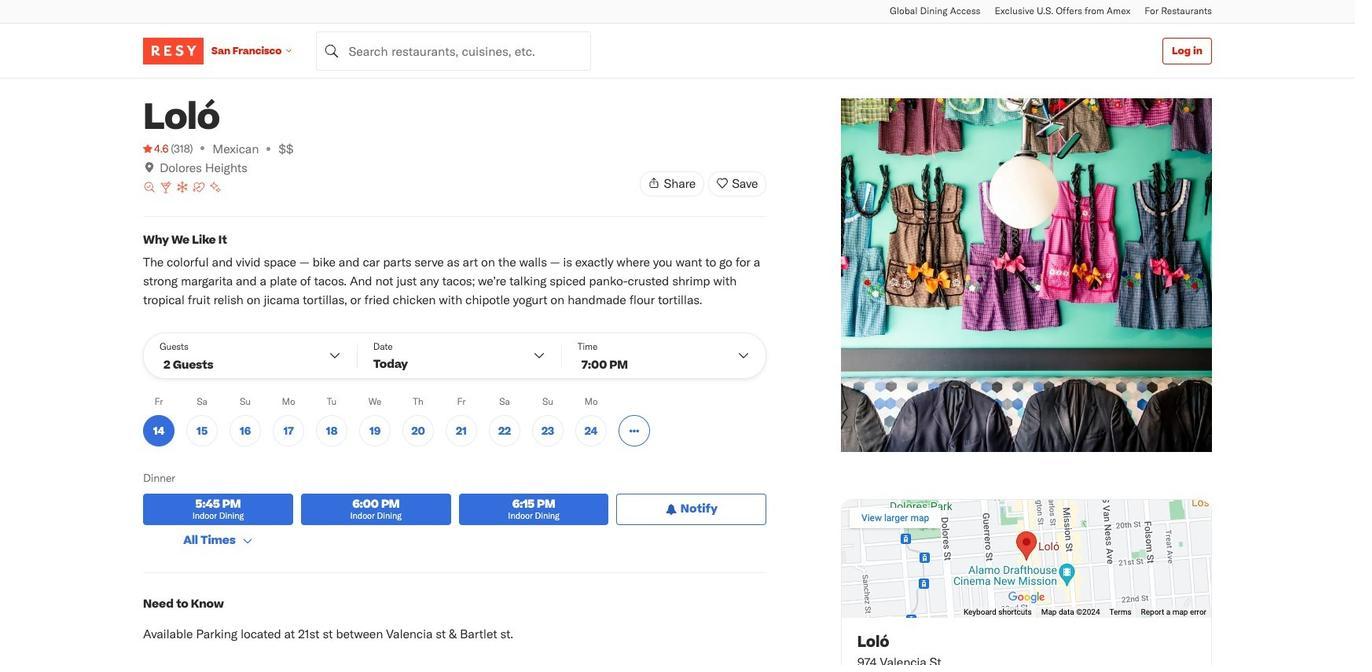 Task type: describe. For each thing, give the bounding box(es) containing it.
Search restaurants, cuisines, etc. text field
[[316, 31, 592, 70]]

4.6 out of 5 stars image
[[143, 141, 168, 157]]



Task type: locate. For each thing, give the bounding box(es) containing it.
None field
[[316, 31, 592, 70]]



